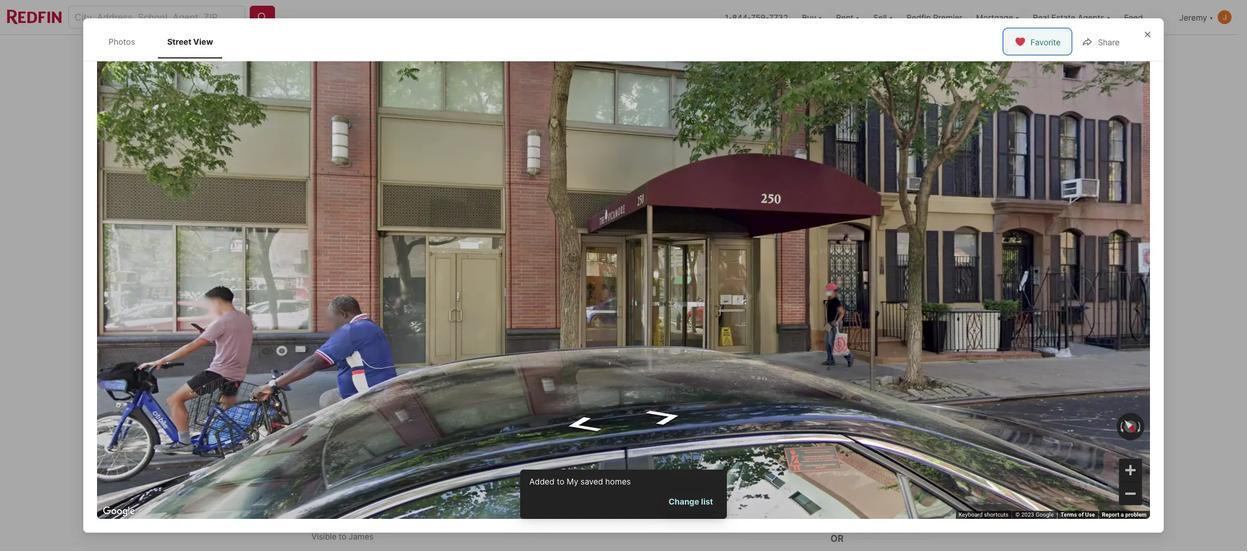 Task type: locate. For each thing, give the bounding box(es) containing it.
0 vertical spatial tour
[[768, 357, 795, 373]]

1 inside 1 bath
[[513, 406, 520, 422]]

open sun, 11:30am to 1pm
[[325, 80, 421, 88]]

1 vertical spatial to
[[339, 532, 346, 542]]

street down the city, address, school, agent, zip search box
[[167, 37, 191, 47]]

2 horizontal spatial oct
[[887, 414, 901, 422]]

tour
[[771, 452, 787, 460], [854, 452, 869, 460]]

1 horizontal spatial to
[[557, 477, 564, 487]]

street view up "-"
[[347, 317, 392, 327]]

1 vertical spatial street view
[[347, 317, 392, 327]]

dialog
[[83, 18, 1164, 533]]

1 inside 1 bed
[[469, 406, 475, 422]]

-
[[362, 358, 366, 368]]

for
[[322, 358, 338, 368]]

bath
[[513, 423, 533, 435]]

1 horizontal spatial ,
[[454, 379, 457, 391]]

view
[[193, 37, 213, 47], [372, 317, 392, 327]]

street for tab list containing photos
[[167, 37, 191, 47]]

, left 'ny' at the bottom of page
[[454, 379, 457, 391]]

1 horizontal spatial street view
[[347, 317, 392, 327]]

tour inside "option"
[[771, 452, 787, 460]]

© 2023 google
[[1015, 512, 1054, 519]]

2 1 from the left
[[513, 406, 520, 422]]

1 up bed
[[469, 406, 475, 422]]

via
[[871, 452, 880, 460]]

1 up bath
[[513, 406, 520, 422]]

0 horizontal spatial 1
[[469, 406, 475, 422]]

2023
[[1021, 512, 1034, 519]]

2 tour from the left
[[854, 452, 869, 460]]

to left the my
[[557, 477, 564, 487]]

keyboard shortcuts button
[[959, 512, 1008, 520]]

759-
[[751, 12, 769, 22]]

1 horizontal spatial tab list
[[311, 35, 689, 65]]

0 horizontal spatial to
[[339, 532, 346, 542]]

visible to james
[[311, 532, 373, 542]]

open sun, 11:30am to 1pm link
[[311, 67, 743, 345]]

tour left "via"
[[854, 452, 869, 460]]

friday
[[825, 383, 849, 391]]

to for visible
[[339, 532, 346, 542]]

street inside button
[[347, 317, 370, 327]]

0 vertical spatial street view
[[167, 37, 213, 47]]

comments
[[311, 469, 382, 485]]

0 horizontal spatial oct
[[773, 414, 788, 422]]

0 horizontal spatial street view
[[167, 37, 213, 47]]

schedule tour button
[[747, 480, 927, 508]]

1pm
[[407, 80, 421, 88]]

saturday
[[876, 383, 912, 391]]

keyboard
[[959, 512, 983, 519]]

oct
[[773, 414, 788, 422], [830, 414, 844, 422], [887, 414, 901, 422]]

thursday 26 oct
[[762, 383, 799, 422]]

tour left in
[[771, 452, 787, 460]]

0 vertical spatial view
[[193, 37, 213, 47]]

2 tab from the left
[[380, 37, 444, 65]]

tour via video chat
[[854, 452, 916, 460]]

0 vertical spatial to
[[557, 477, 564, 487]]

view inside street view tab
[[193, 37, 213, 47]]

tour in person option
[[747, 441, 831, 471]]

oct down 26
[[773, 414, 788, 422]]

favorite
[[1030, 37, 1061, 47]]

next image
[[913, 394, 932, 412]]

1 horizontal spatial 1
[[513, 406, 520, 422]]

20 photos button
[[843, 311, 918, 334]]

1 horizontal spatial oct
[[830, 414, 844, 422]]

11:30am
[[364, 80, 394, 88]]

tour in person
[[771, 452, 820, 460]]

tour inside 'option'
[[854, 452, 869, 460]]

1 vertical spatial tour
[[850, 488, 868, 500]]

pre-
[[387, 424, 404, 434]]

638 sq ft
[[563, 406, 589, 435]]

st
[[363, 379, 373, 391]]

list
[[701, 497, 713, 507]]

terms of use link
[[1061, 512, 1095, 519]]

report
[[1102, 512, 1119, 519]]

street view
[[167, 37, 213, 47], [347, 317, 392, 327]]

1 vertical spatial view
[[372, 317, 392, 327]]

approved
[[404, 424, 441, 434]]

None button
[[754, 376, 806, 430], [811, 376, 863, 429], [868, 376, 920, 429], [754, 376, 806, 430], [811, 376, 863, 429], [868, 376, 920, 429]]

street view button
[[321, 311, 402, 334]]

premier
[[933, 12, 962, 22]]

view inside street view button
[[372, 317, 392, 327]]

0 horizontal spatial view
[[193, 37, 213, 47]]

250 e 30th st unit 5b, new york, ny 10016 image
[[311, 67, 743, 343], [747, 67, 927, 203], [747, 207, 927, 343]]

it's
[[747, 513, 757, 522]]

to
[[557, 477, 564, 487], [339, 532, 346, 542]]

1 1 from the left
[[469, 406, 475, 422]]

unit
[[375, 379, 394, 391]]

to for added
[[557, 477, 564, 487]]

street view down the city, address, school, agent, zip search box
[[167, 37, 213, 47]]

dialog containing photos
[[83, 18, 1164, 533]]

1 horizontal spatial street
[[347, 317, 370, 327]]

list box
[[747, 441, 927, 471]]

, left 'new'
[[408, 379, 410, 391]]

oct for 28
[[887, 414, 901, 422]]

to
[[395, 80, 405, 88]]

$795,000 est. $7,433 /mo get pre-approved
[[311, 406, 441, 434]]

1 horizontal spatial view
[[372, 317, 392, 327]]

change list
[[669, 497, 713, 507]]

street
[[167, 37, 191, 47], [347, 317, 370, 327]]

view up active
[[372, 317, 392, 327]]

oct down 28
[[887, 414, 901, 422]]

0 horizontal spatial ,
[[408, 379, 410, 391]]

open
[[325, 80, 344, 88]]

1 horizontal spatial tour
[[854, 452, 869, 460]]

tour
[[768, 357, 795, 373], [850, 488, 868, 500]]

oct down 27
[[830, 414, 844, 422]]

oct inside 'friday 27 oct'
[[830, 414, 844, 422]]

0 horizontal spatial street
[[167, 37, 191, 47]]

0 horizontal spatial tab list
[[97, 25, 234, 58]]

1 oct from the left
[[773, 414, 788, 422]]

1 tab from the left
[[311, 37, 380, 65]]

chat
[[902, 452, 916, 460]]

oct inside thursday 26 oct
[[773, 414, 788, 422]]

tour inside button
[[850, 488, 868, 500]]

oct for 26
[[773, 414, 788, 422]]

,
[[408, 379, 410, 391], [454, 379, 457, 391]]

free,
[[759, 513, 774, 522]]

1 vertical spatial street
[[347, 317, 370, 327]]

2 oct from the left
[[830, 414, 844, 422]]

tab list
[[97, 25, 234, 58], [311, 35, 689, 65]]

saturday 28 oct
[[876, 383, 912, 422]]

bed
[[469, 423, 486, 435]]

Add a comment... text field
[[321, 504, 652, 517]]

favorite button
[[1005, 30, 1070, 54]]

schedule
[[806, 488, 848, 500]]

redfin premier button
[[900, 0, 969, 34]]

send
[[688, 505, 711, 516]]

view down the city, address, school, agent, zip search box
[[193, 37, 213, 47]]

alert
[[520, 470, 727, 520]]

tour up thursday
[[768, 357, 795, 373]]

1
[[469, 406, 475, 422], [513, 406, 520, 422]]

feed
[[1124, 12, 1143, 22]]

3 tab from the left
[[444, 37, 531, 65]]

0 vertical spatial street
[[167, 37, 191, 47]]

previous image
[[743, 394, 761, 412]]

photos tab
[[99, 28, 144, 56]]

my
[[567, 477, 578, 487]]

tour right schedule
[[850, 488, 868, 500]]

street up for sale - active
[[347, 317, 370, 327]]

844-
[[732, 12, 751, 22]]

alert containing added to my saved homes
[[520, 470, 727, 520]]

to left 'james'
[[339, 532, 346, 542]]

1-
[[725, 12, 732, 22]]

to inside alert
[[557, 477, 564, 487]]

0 horizontal spatial tour
[[768, 357, 795, 373]]

tab
[[311, 37, 380, 65], [380, 37, 444, 65], [444, 37, 531, 65], [531, 37, 623, 65], [623, 37, 680, 65]]

new
[[413, 379, 432, 391]]

street inside tab
[[167, 37, 191, 47]]

1 horizontal spatial tour
[[850, 488, 868, 500]]

0 horizontal spatial tour
[[771, 452, 787, 460]]

street view inside street view tab
[[167, 37, 213, 47]]

oct inside saturday 28 oct
[[887, 414, 901, 422]]

street view inside street view button
[[347, 317, 392, 327]]

3 oct from the left
[[887, 414, 901, 422]]

list box containing tour in person
[[747, 441, 927, 471]]

map entry image
[[653, 357, 729, 433]]

submit search image
[[257, 11, 268, 23]]

1 tour from the left
[[771, 452, 787, 460]]



Task type: describe. For each thing, give the bounding box(es) containing it.
a
[[1121, 512, 1124, 519]]

terms
[[1061, 512, 1077, 519]]

tour via video chat option
[[831, 441, 927, 471]]

photos
[[881, 317, 908, 327]]

638
[[563, 406, 589, 422]]

tour for go
[[768, 357, 795, 373]]

send button
[[669, 497, 729, 524]]

sale
[[340, 358, 360, 368]]

go tour this home
[[747, 357, 862, 373]]

in
[[788, 452, 794, 460]]

for sale - active
[[322, 358, 397, 368]]

/mo
[[354, 424, 369, 434]]

saved
[[581, 477, 603, 487]]

1 , from the left
[[408, 379, 410, 391]]

google image
[[100, 505, 138, 520]]

report a problem link
[[1102, 512, 1147, 519]]

person
[[796, 452, 820, 460]]

schedule tour
[[806, 488, 868, 500]]

tour for tour in person
[[771, 452, 787, 460]]

e
[[332, 379, 337, 391]]

use
[[1085, 512, 1095, 519]]

york
[[435, 379, 454, 391]]

street for street view button
[[347, 317, 370, 327]]

cancel
[[775, 513, 797, 522]]

ft
[[577, 423, 586, 435]]

home
[[826, 357, 862, 373]]

28
[[883, 392, 905, 412]]

1 bed
[[469, 406, 486, 435]]

report a problem
[[1102, 512, 1147, 519]]

go
[[747, 357, 765, 373]]

1 for 1 bath
[[513, 406, 520, 422]]

problem
[[1125, 512, 1147, 519]]

change list button
[[664, 491, 718, 513]]

©
[[1015, 512, 1020, 519]]

anytime
[[799, 513, 824, 522]]

redfin
[[907, 12, 931, 22]]

1 bath
[[513, 406, 533, 435]]

tour for schedule
[[850, 488, 868, 500]]

of
[[1078, 512, 1084, 519]]

change
[[669, 497, 699, 507]]

homes
[[605, 477, 631, 487]]

2 , from the left
[[454, 379, 457, 391]]

it's free, cancel anytime
[[747, 513, 824, 522]]

added
[[529, 477, 554, 487]]

1 for 1 bed
[[469, 406, 475, 422]]

share
[[1098, 37, 1120, 47]]

get
[[371, 424, 385, 434]]

shortcuts
[[984, 512, 1008, 519]]

active link
[[368, 358, 397, 368]]

photos
[[109, 37, 135, 47]]

bath link
[[513, 423, 533, 435]]

$7,433
[[328, 424, 354, 434]]

video
[[882, 452, 900, 460]]

or
[[831, 533, 844, 545]]

terms of use
[[1061, 512, 1095, 519]]

active
[[368, 358, 397, 368]]

30th
[[339, 379, 361, 391]]

$795,000
[[311, 406, 376, 422]]

City, Address, School, Agent, ZIP search field
[[68, 6, 245, 29]]

sq
[[563, 423, 575, 435]]

redfin premier
[[907, 12, 962, 22]]

keyboard shortcuts
[[959, 512, 1008, 519]]

250
[[311, 379, 330, 391]]

27
[[827, 392, 847, 412]]

ny
[[460, 379, 473, 391]]

5b
[[396, 379, 408, 391]]

added to my saved homes
[[529, 477, 631, 487]]

google
[[1036, 512, 1054, 519]]

tour for tour via video chat
[[854, 452, 869, 460]]

street view tab
[[158, 28, 222, 56]]

user photo image
[[1218, 10, 1232, 24]]

26
[[770, 392, 791, 412]]

oct for 27
[[830, 414, 844, 422]]

5 tab from the left
[[623, 37, 680, 65]]

20
[[869, 317, 879, 327]]

7732
[[769, 12, 788, 22]]

4 tab from the left
[[531, 37, 623, 65]]

tab list containing photos
[[97, 25, 234, 58]]

friday 27 oct
[[825, 383, 849, 422]]

10016
[[475, 379, 501, 391]]

1-844-759-7732
[[725, 12, 788, 22]]

est.
[[311, 424, 326, 434]]

sun,
[[346, 80, 362, 88]]

thursday
[[762, 383, 799, 391]]

feed button
[[1117, 0, 1172, 34]]

20 photos
[[869, 317, 908, 327]]

visible
[[311, 532, 337, 542]]



Task type: vqa. For each thing, say whether or not it's contained in the screenshot.
endorsed
no



